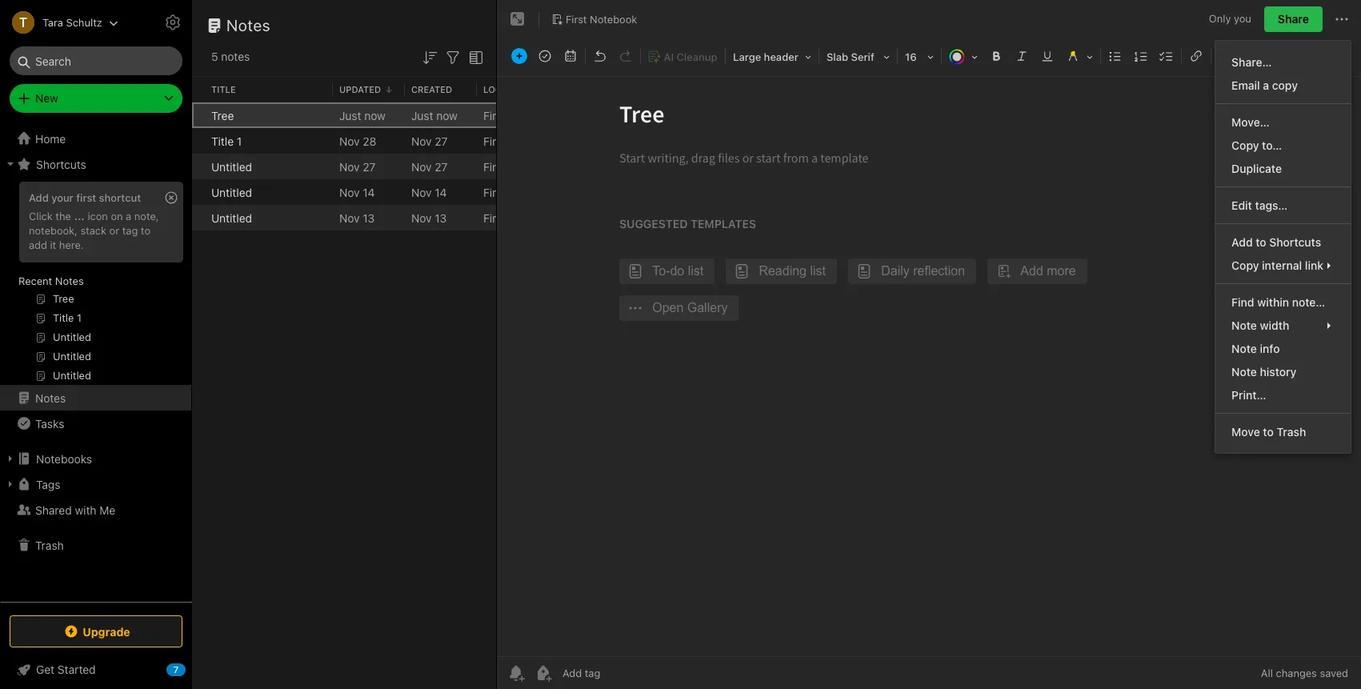 Task type: locate. For each thing, give the bounding box(es) containing it.
only you
[[1210, 12, 1252, 25]]

notebook
[[590, 12, 638, 25], [509, 108, 560, 122], [509, 134, 560, 148], [509, 160, 560, 173], [509, 185, 560, 199], [509, 211, 560, 225]]

1 untitled from the top
[[211, 160, 252, 173]]

1 now from the left
[[364, 108, 386, 122]]

3 note from the top
[[1232, 365, 1258, 379]]

row group
[[192, 102, 765, 231]]

to…
[[1263, 139, 1283, 152]]

0 vertical spatial trash
[[1277, 425, 1307, 439]]

shortcuts button
[[0, 151, 191, 177]]

get started
[[36, 663, 96, 677]]

0 horizontal spatial trash
[[35, 538, 64, 552]]

2 just now from the left
[[412, 108, 458, 122]]

2 untitled from the top
[[211, 185, 252, 199]]

just up nov 28
[[339, 108, 361, 122]]

tasks button
[[0, 411, 191, 436]]

add for add to shortcuts
[[1232, 235, 1253, 249]]

1 title from the top
[[211, 84, 236, 94]]

info
[[1261, 342, 1281, 355]]

0 vertical spatial note
[[1232, 319, 1258, 332]]

Add tag field
[[561, 666, 681, 681]]

just now up nov 28
[[339, 108, 386, 122]]

now down created
[[437, 108, 458, 122]]

italic image
[[1011, 45, 1034, 67]]

0 vertical spatial copy
[[1232, 139, 1260, 152]]

nov
[[339, 134, 360, 148], [412, 134, 432, 148], [339, 160, 360, 173], [412, 160, 432, 173], [339, 185, 360, 199], [412, 185, 432, 199], [339, 211, 360, 225], [412, 211, 432, 225]]

0 vertical spatial shortcuts
[[36, 157, 86, 171]]

0 horizontal spatial now
[[364, 108, 386, 122]]

1 vertical spatial add
[[1232, 235, 1253, 249]]

edit
[[1232, 199, 1253, 212]]

1 horizontal spatial now
[[437, 108, 458, 122]]

a inside the dropdown list menu
[[1264, 78, 1270, 92]]

notebooks link
[[0, 446, 191, 472]]

copy for copy to…
[[1232, 139, 1260, 152]]

trash inside move to trash 'link'
[[1277, 425, 1307, 439]]

a right the on on the top
[[126, 210, 132, 223]]

1 copy from the top
[[1232, 139, 1260, 152]]

note info
[[1232, 342, 1281, 355]]

1 note from the top
[[1232, 319, 1258, 332]]

recent notes
[[18, 275, 84, 287]]

copy internal link link
[[1216, 254, 1351, 277]]

copy inside field
[[1232, 259, 1260, 272]]

note width
[[1232, 319, 1290, 332]]

1 horizontal spatial 14
[[435, 185, 447, 199]]

Copy internal link field
[[1216, 254, 1351, 277]]

first notebook for nov 13
[[484, 211, 560, 225]]

13
[[363, 211, 375, 225], [435, 211, 447, 225]]

shortcuts
[[36, 157, 86, 171], [1270, 235, 1322, 249]]

2 title from the top
[[211, 134, 234, 148]]

a left copy
[[1264, 78, 1270, 92]]

0 horizontal spatial add
[[29, 191, 49, 204]]

email a copy
[[1232, 78, 1299, 92]]

27 for 28
[[435, 134, 448, 148]]

1 vertical spatial notes
[[55, 275, 84, 287]]

shared with me link
[[0, 497, 191, 523]]

click to collapse image
[[186, 660, 198, 679]]

copy left internal
[[1232, 259, 1260, 272]]

calendar event image
[[560, 45, 582, 67]]

tara schultz
[[42, 16, 102, 28]]

print… link
[[1216, 383, 1351, 407]]

0 vertical spatial notes
[[227, 16, 271, 34]]

edit tags… link
[[1216, 194, 1351, 217]]

to
[[141, 224, 151, 237], [1256, 235, 1267, 249], [1264, 425, 1274, 439]]

add up click
[[29, 191, 49, 204]]

notes right recent
[[55, 275, 84, 287]]

alignment image
[[1215, 46, 1253, 66]]

tags button
[[0, 472, 191, 497]]

1 vertical spatial trash
[[35, 538, 64, 552]]

group
[[0, 177, 191, 392]]

Sort options field
[[420, 46, 440, 67]]

16
[[905, 50, 917, 63]]

1 horizontal spatial a
[[1264, 78, 1270, 92]]

notebook for 28
[[509, 134, 560, 148]]

Font family field
[[821, 45, 896, 68]]

1 vertical spatial copy
[[1232, 259, 1260, 272]]

now
[[364, 108, 386, 122], [437, 108, 458, 122]]

2 copy from the top
[[1232, 259, 1260, 272]]

0 vertical spatial add
[[29, 191, 49, 204]]

0 horizontal spatial 13
[[363, 211, 375, 225]]

note inside field
[[1232, 319, 1258, 332]]

just down created
[[412, 108, 433, 122]]

0 vertical spatial untitled
[[211, 160, 252, 173]]

settings image
[[163, 13, 183, 32]]

0 horizontal spatial nov 14
[[339, 185, 375, 199]]

changes
[[1277, 667, 1318, 680]]

0 horizontal spatial a
[[126, 210, 132, 223]]

2 vertical spatial notes
[[35, 391, 66, 405]]

1 horizontal spatial shortcuts
[[1270, 235, 1322, 249]]

note
[[1232, 319, 1258, 332], [1232, 342, 1258, 355], [1232, 365, 1258, 379]]

0 vertical spatial title
[[211, 84, 236, 94]]

1 horizontal spatial nov 14
[[412, 185, 447, 199]]

bulleted list image
[[1105, 45, 1127, 67]]

2 now from the left
[[437, 108, 458, 122]]

expand tags image
[[4, 478, 17, 491]]

0 horizontal spatial nov 13
[[339, 211, 375, 225]]

add inside group
[[29, 191, 49, 204]]

add down edit
[[1232, 235, 1253, 249]]

copy for copy internal link
[[1232, 259, 1260, 272]]

note up print…
[[1232, 365, 1258, 379]]

bold image
[[986, 45, 1008, 67]]

me
[[100, 503, 115, 517]]

1 horizontal spatial 13
[[435, 211, 447, 225]]

to for add
[[1256, 235, 1267, 249]]

edit tags…
[[1232, 199, 1288, 212]]

first for nov 27
[[484, 160, 506, 173]]

shortcuts up "copy internal link" link
[[1270, 235, 1322, 249]]

1 vertical spatial shortcuts
[[1270, 235, 1322, 249]]

tara
[[42, 16, 63, 28]]

2 note from the top
[[1232, 342, 1258, 355]]

1 horizontal spatial just now
[[412, 108, 458, 122]]

nov 28
[[339, 134, 377, 148]]

1 vertical spatial title
[[211, 134, 234, 148]]

on
[[111, 210, 123, 223]]

notebook for 13
[[509, 211, 560, 225]]

first
[[76, 191, 96, 204]]

2 vertical spatial untitled
[[211, 211, 252, 225]]

copy to… link
[[1216, 134, 1351, 157]]

to down note,
[[141, 224, 151, 237]]

add inside the dropdown list menu
[[1232, 235, 1253, 249]]

2 just from the left
[[412, 108, 433, 122]]

notebook for 27
[[509, 160, 560, 173]]

cell
[[192, 102, 205, 128]]

0 horizontal spatial just
[[339, 108, 361, 122]]

now up 28
[[364, 108, 386, 122]]

large
[[733, 50, 762, 63]]

1 just from the left
[[339, 108, 361, 122]]

1 horizontal spatial trash
[[1277, 425, 1307, 439]]

expand note image
[[508, 10, 528, 29]]

first notebook button
[[546, 8, 643, 30]]

untitled
[[211, 160, 252, 173], [211, 185, 252, 199], [211, 211, 252, 225]]

0 vertical spatial a
[[1264, 78, 1270, 92]]

stack
[[80, 224, 107, 237]]

notes inside "link"
[[35, 391, 66, 405]]

title up tree
[[211, 84, 236, 94]]

untitled for nov 27
[[211, 160, 252, 173]]

note left 'info'
[[1232, 342, 1258, 355]]

notes up tasks
[[35, 391, 66, 405]]

undo image
[[589, 45, 612, 67]]

duplicate
[[1232, 162, 1283, 175]]

2 vertical spatial note
[[1232, 365, 1258, 379]]

email a copy link
[[1216, 74, 1351, 97]]

trash down print… link on the right bottom of page
[[1277, 425, 1307, 439]]

notes up notes
[[227, 16, 271, 34]]

internal
[[1263, 259, 1303, 272]]

note info link
[[1216, 337, 1351, 360]]

saved
[[1321, 667, 1349, 680]]

1 horizontal spatial just
[[412, 108, 433, 122]]

3 untitled from the top
[[211, 211, 252, 225]]

copy down move…
[[1232, 139, 1260, 152]]

0 horizontal spatial just now
[[339, 108, 386, 122]]

first notebook inside first notebook "button"
[[566, 12, 638, 25]]

just
[[339, 108, 361, 122], [412, 108, 433, 122]]

move to trash
[[1232, 425, 1307, 439]]

2 nov 14 from the left
[[412, 185, 447, 199]]

to right move
[[1264, 425, 1274, 439]]

0 horizontal spatial 14
[[363, 185, 375, 199]]

notebook,
[[29, 224, 78, 237]]

add filters image
[[444, 48, 463, 67]]

shortcuts down home
[[36, 157, 86, 171]]

nov 27 for 28
[[412, 134, 448, 148]]

1 just now from the left
[[339, 108, 386, 122]]

first
[[566, 12, 587, 25], [484, 108, 506, 122], [484, 134, 506, 148], [484, 160, 506, 173], [484, 185, 506, 199], [484, 211, 506, 225]]

2 nov 13 from the left
[[412, 211, 447, 225]]

untitled for nov 14
[[211, 185, 252, 199]]

1 vertical spatial untitled
[[211, 185, 252, 199]]

group containing add your first shortcut
[[0, 177, 191, 392]]

note for note history
[[1232, 365, 1258, 379]]

notebook inside "button"
[[590, 12, 638, 25]]

nov 27
[[412, 134, 448, 148], [339, 160, 376, 173], [412, 160, 448, 173]]

just now down created
[[412, 108, 458, 122]]

1 vertical spatial a
[[126, 210, 132, 223]]

dropdown list menu
[[1216, 50, 1351, 444]]

all
[[1262, 667, 1274, 680]]

None search field
[[21, 46, 171, 75]]

Search text field
[[21, 46, 171, 75]]

to inside 'link'
[[1264, 425, 1274, 439]]

location
[[484, 84, 529, 94]]

to up copy internal link
[[1256, 235, 1267, 249]]

tree
[[0, 126, 192, 601]]

with
[[75, 503, 96, 517]]

0 horizontal spatial shortcuts
[[36, 157, 86, 171]]

1 horizontal spatial nov 13
[[412, 211, 447, 225]]

trash down shared
[[35, 538, 64, 552]]

notebooks
[[36, 452, 92, 466]]

title
[[211, 84, 236, 94], [211, 134, 234, 148]]

title 1
[[211, 134, 242, 148]]

1 vertical spatial note
[[1232, 342, 1258, 355]]

to for move
[[1264, 425, 1274, 439]]

all changes saved
[[1262, 667, 1349, 680]]

note window element
[[497, 0, 1362, 689]]

copy internal link
[[1232, 259, 1324, 272]]

add tag image
[[534, 664, 553, 683]]

1 horizontal spatial add
[[1232, 235, 1253, 249]]

title left 1
[[211, 134, 234, 148]]

add for add your first shortcut
[[29, 191, 49, 204]]

move… link
[[1216, 110, 1351, 134]]

2 13 from the left
[[435, 211, 447, 225]]

notes
[[227, 16, 271, 34], [55, 275, 84, 287], [35, 391, 66, 405]]

icon on a note, notebook, stack or tag to add it here.
[[29, 210, 159, 251]]

note history link
[[1216, 360, 1351, 383]]

to inside icon on a note, notebook, stack or tag to add it here.
[[141, 224, 151, 237]]

more image
[[1279, 45, 1329, 67]]

add
[[29, 191, 49, 204], [1232, 235, 1253, 249]]

note down find
[[1232, 319, 1258, 332]]

trash
[[1277, 425, 1307, 439], [35, 538, 64, 552]]



Task type: vqa. For each thing, say whether or not it's contained in the screenshot.
Email a copy
yes



Task type: describe. For each thing, give the bounding box(es) containing it.
started
[[58, 663, 96, 677]]

or
[[109, 224, 119, 237]]

tags…
[[1256, 199, 1288, 212]]

first for nov 14
[[484, 185, 506, 199]]

...
[[74, 210, 85, 223]]

schultz
[[66, 16, 102, 28]]

click the ...
[[29, 210, 85, 223]]

insert link image
[[1186, 45, 1208, 67]]

add a reminder image
[[507, 664, 526, 683]]

numbered list image
[[1130, 45, 1153, 67]]

Add filters field
[[444, 46, 463, 67]]

print…
[[1232, 388, 1267, 402]]

upgrade button
[[10, 616, 183, 648]]

notebook for 14
[[509, 185, 560, 199]]

link
[[1306, 259, 1324, 272]]

large header
[[733, 50, 799, 63]]

add to shortcuts
[[1232, 235, 1322, 249]]

first notebook for nov 27
[[484, 160, 560, 173]]

copy to…
[[1232, 139, 1283, 152]]

copy
[[1273, 78, 1299, 92]]

click
[[29, 210, 53, 223]]

notes link
[[0, 385, 191, 411]]

the
[[56, 210, 71, 223]]

your
[[51, 191, 74, 204]]

created
[[412, 84, 452, 94]]

1 13 from the left
[[363, 211, 375, 225]]

it
[[50, 238, 56, 251]]

tree
[[211, 108, 234, 122]]

27 for 27
[[435, 160, 448, 173]]

a inside icon on a note, notebook, stack or tag to add it here.
[[126, 210, 132, 223]]

new button
[[10, 84, 183, 113]]

slab
[[827, 50, 849, 63]]

Font size field
[[900, 45, 940, 68]]

note for note info
[[1232, 342, 1258, 355]]

Note width field
[[1216, 314, 1351, 337]]

updated
[[339, 84, 381, 94]]

first for nov 13
[[484, 211, 506, 225]]

move
[[1232, 425, 1261, 439]]

group inside "tree"
[[0, 177, 191, 392]]

Insert field
[[508, 45, 532, 67]]

find within note…
[[1232, 295, 1326, 309]]

View options field
[[463, 46, 486, 67]]

untitled for nov 13
[[211, 211, 252, 225]]

1 14 from the left
[[363, 185, 375, 199]]

shortcuts inside 'button'
[[36, 157, 86, 171]]

here.
[[59, 238, 84, 251]]

trash inside 'trash' link
[[35, 538, 64, 552]]

notes
[[221, 50, 250, 63]]

first notebook for nov 14
[[484, 185, 560, 199]]

move to trash link
[[1216, 420, 1351, 444]]

Heading level field
[[728, 45, 817, 68]]

task image
[[534, 45, 556, 67]]

home
[[35, 132, 66, 145]]

width
[[1261, 319, 1290, 332]]

shared
[[35, 503, 72, 517]]

shared with me
[[35, 503, 115, 517]]

share… link
[[1216, 50, 1351, 74]]

tags
[[36, 478, 60, 491]]

cell inside row group
[[192, 102, 205, 128]]

slab serif
[[827, 50, 875, 63]]

find
[[1232, 295, 1255, 309]]

share
[[1279, 12, 1310, 26]]

note,
[[134, 210, 159, 223]]

Account field
[[0, 6, 118, 38]]

upgrade
[[83, 625, 130, 638]]

serif
[[852, 50, 875, 63]]

28
[[363, 134, 377, 148]]

5 notes
[[211, 50, 250, 63]]

tag
[[122, 224, 138, 237]]

nov 27 for 27
[[412, 160, 448, 173]]

email
[[1232, 78, 1261, 92]]

1
[[237, 134, 242, 148]]

Highlight field
[[1061, 45, 1099, 68]]

history
[[1261, 365, 1297, 379]]

you
[[1235, 12, 1252, 25]]

note history
[[1232, 365, 1297, 379]]

note…
[[1293, 295, 1326, 309]]

shortcut
[[99, 191, 141, 204]]

recent
[[18, 275, 52, 287]]

row group containing tree
[[192, 102, 765, 231]]

add your first shortcut
[[29, 191, 141, 204]]

1 nov 14 from the left
[[339, 185, 375, 199]]

expand notebooks image
[[4, 452, 17, 465]]

Alignment field
[[1214, 45, 1254, 67]]

first for nov 28
[[484, 134, 506, 148]]

checklist image
[[1156, 45, 1179, 67]]

first notebook for nov 28
[[484, 134, 560, 148]]

duplicate link
[[1216, 157, 1351, 180]]

title for title
[[211, 84, 236, 94]]

move…
[[1232, 115, 1270, 129]]

Font color field
[[944, 45, 984, 68]]

More actions field
[[1333, 6, 1352, 32]]

header
[[764, 50, 799, 63]]

share button
[[1265, 6, 1323, 32]]

7
[[174, 665, 179, 675]]

home link
[[0, 126, 192, 151]]

Note Editor text field
[[497, 77, 1362, 657]]

underline image
[[1037, 45, 1059, 67]]

within
[[1258, 295, 1290, 309]]

tasks
[[35, 417, 64, 430]]

shortcuts inside the dropdown list menu
[[1270, 235, 1322, 249]]

share…
[[1232, 55, 1272, 69]]

more actions image
[[1333, 10, 1352, 29]]

note width link
[[1216, 314, 1351, 337]]

get
[[36, 663, 55, 677]]

tree containing home
[[0, 126, 192, 601]]

1 nov 13 from the left
[[339, 211, 375, 225]]

5
[[211, 50, 218, 63]]

note for note width
[[1232, 319, 1258, 332]]

icon
[[88, 210, 108, 223]]

first inside first notebook "button"
[[566, 12, 587, 25]]

Help and Learning task checklist field
[[0, 657, 192, 683]]

new
[[35, 91, 58, 105]]

2 14 from the left
[[435, 185, 447, 199]]

trash link
[[0, 532, 191, 558]]

title for title 1
[[211, 134, 234, 148]]

find within note… link
[[1216, 291, 1351, 314]]



